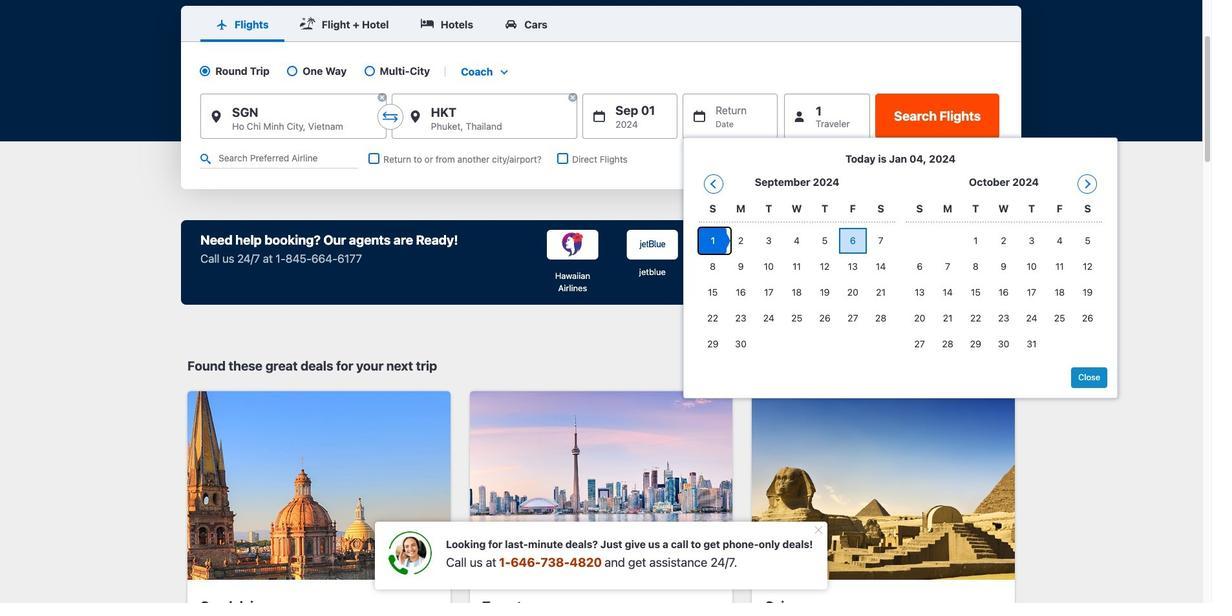 Task type: locate. For each thing, give the bounding box(es) containing it.
srt airline image
[[547, 230, 599, 260], [627, 230, 678, 260], [707, 230, 758, 260], [786, 230, 838, 260], [866, 230, 918, 260], [946, 230, 998, 260]]

None button
[[876, 94, 1000, 139]]

Search Preferred Airline text field
[[200, 149, 358, 169]]

None field
[[456, 65, 512, 78]]

dialog
[[683, 138, 1118, 399]]

4 srt airline image from the left
[[786, 230, 838, 260]]

search widget tabs tab list
[[181, 6, 1022, 42]]

clear field image
[[377, 93, 387, 103], [568, 93, 578, 103]]

call us at1-646-738-4820 image
[[388, 532, 432, 576]]

this image is for toronto city image
[[470, 392, 733, 581]]

form
[[181, 6, 1118, 399]]

1 horizontal spatial clear field image
[[568, 93, 578, 103]]

0 horizontal spatial clear field image
[[377, 93, 387, 103]]



Task type: describe. For each thing, give the bounding box(es) containing it.
5 srt airline image from the left
[[866, 230, 918, 260]]

1 clear field image from the left
[[377, 93, 387, 103]]

3 srt airline image from the left
[[707, 230, 758, 260]]

2 srt airline image from the left
[[627, 230, 678, 260]]

6 srt airline image from the left
[[946, 230, 998, 260]]

this image is for cairo city image
[[752, 392, 1015, 581]]

search image
[[200, 154, 211, 164]]

this image is for guadalajara city image
[[187, 392, 450, 581]]

2 clear field image from the left
[[568, 93, 578, 103]]

1 srt airline image from the left
[[547, 230, 599, 260]]



Task type: vqa. For each thing, say whether or not it's contained in the screenshot.
Search Box
no



